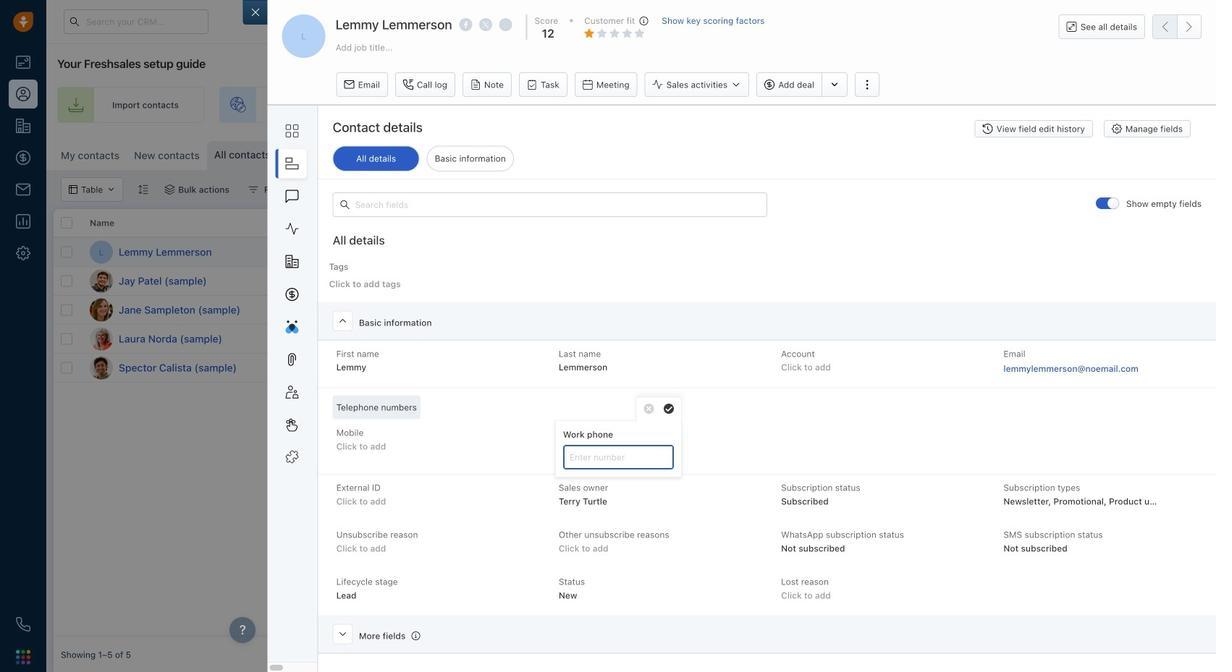 Task type: locate. For each thing, give the bounding box(es) containing it.
0 vertical spatial j image
[[90, 270, 113, 293]]

1 row group from the left
[[54, 238, 372, 383]]

j image
[[90, 270, 113, 293], [90, 299, 113, 322]]

row group
[[54, 238, 372, 383], [372, 238, 1209, 383]]

Search your CRM... text field
[[64, 9, 208, 34]]

dialog
[[243, 0, 1216, 672]]

container_wx8msf4aqz5i3rn1 image
[[248, 185, 258, 195], [488, 305, 498, 315], [817, 305, 827, 315], [817, 334, 827, 344], [817, 363, 827, 373]]

1 vertical spatial j image
[[90, 299, 113, 322]]

press space to select this row. row
[[54, 238, 372, 267], [372, 238, 1209, 267], [54, 267, 372, 296], [372, 267, 1209, 296], [54, 296, 372, 325], [372, 296, 1209, 325], [54, 325, 372, 354], [372, 325, 1209, 354], [54, 354, 372, 383], [372, 354, 1209, 383]]

Enter number text field
[[563, 445, 674, 470]]

grid
[[54, 208, 1209, 638]]

cell
[[481, 238, 589, 266], [589, 238, 698, 266], [698, 238, 806, 266], [806, 238, 915, 266], [915, 238, 1023, 266], [1023, 238, 1132, 266], [1132, 238, 1209, 266], [481, 267, 589, 295], [589, 267, 698, 295], [698, 267, 806, 295], [806, 267, 915, 295], [915, 267, 1023, 295], [1023, 267, 1132, 295], [1132, 267, 1209, 295], [1132, 296, 1209, 324], [1132, 325, 1209, 353], [1132, 354, 1209, 382]]

row
[[54, 209, 372, 238]]

1 j image from the top
[[90, 270, 113, 293]]

2 row group from the left
[[372, 238, 1209, 383]]



Task type: describe. For each thing, give the bounding box(es) containing it.
l image
[[90, 328, 113, 351]]

2 j image from the top
[[90, 299, 113, 322]]

phone image
[[16, 617, 30, 632]]

container_wx8msf4aqz5i3rn1 image
[[164, 185, 175, 195]]

Search fields text field
[[333, 192, 767, 217]]

freshworks switcher image
[[16, 650, 30, 665]]

s image
[[90, 356, 113, 380]]

phone element
[[9, 610, 38, 639]]



Task type: vqa. For each thing, say whether or not it's contained in the screenshot.
Automatically create contacts when website visitors sign up icon
no



